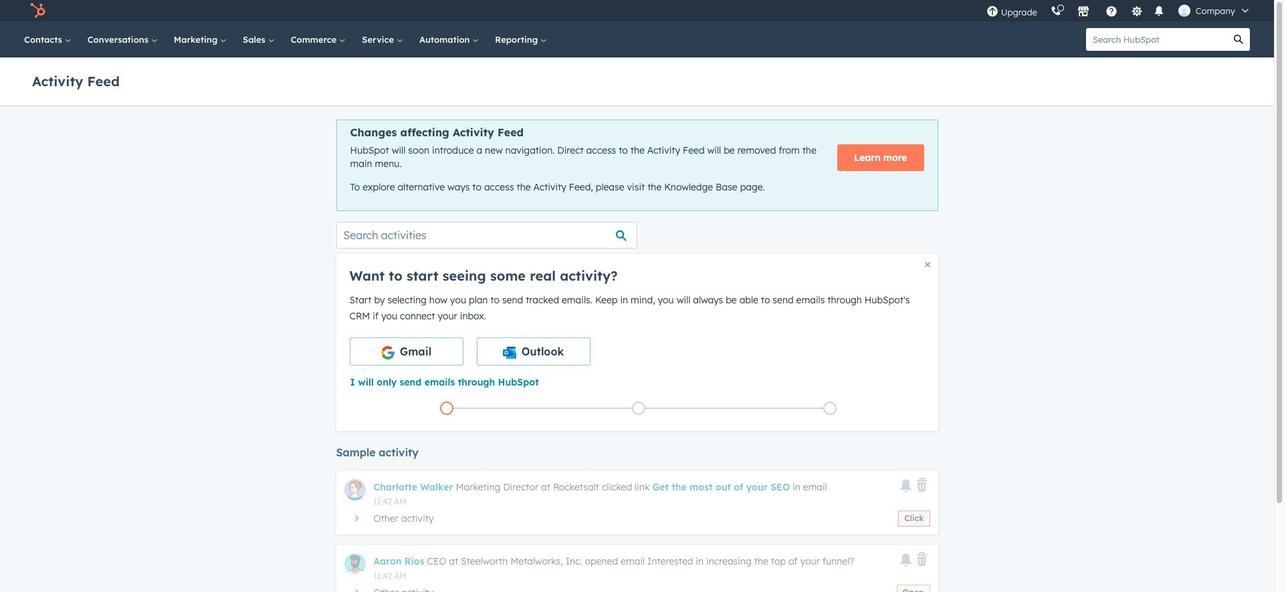 Task type: locate. For each thing, give the bounding box(es) containing it.
menu
[[980, 0, 1258, 21]]

None checkbox
[[349, 338, 463, 366], [477, 338, 590, 366], [349, 338, 463, 366], [477, 338, 590, 366]]

onboarding.steps.finalstep.title image
[[827, 406, 833, 413]]

jacob simon image
[[1178, 5, 1190, 17]]

Search HubSpot search field
[[1086, 28, 1227, 51]]

list
[[351, 399, 926, 418]]

marketplaces image
[[1077, 6, 1089, 18]]



Task type: describe. For each thing, give the bounding box(es) containing it.
onboarding.steps.sendtrackedemailingmail.title image
[[635, 406, 642, 413]]

close image
[[925, 262, 930, 267]]

Search activities search field
[[336, 222, 637, 249]]



Task type: vqa. For each thing, say whether or not it's contained in the screenshot.
date
no



